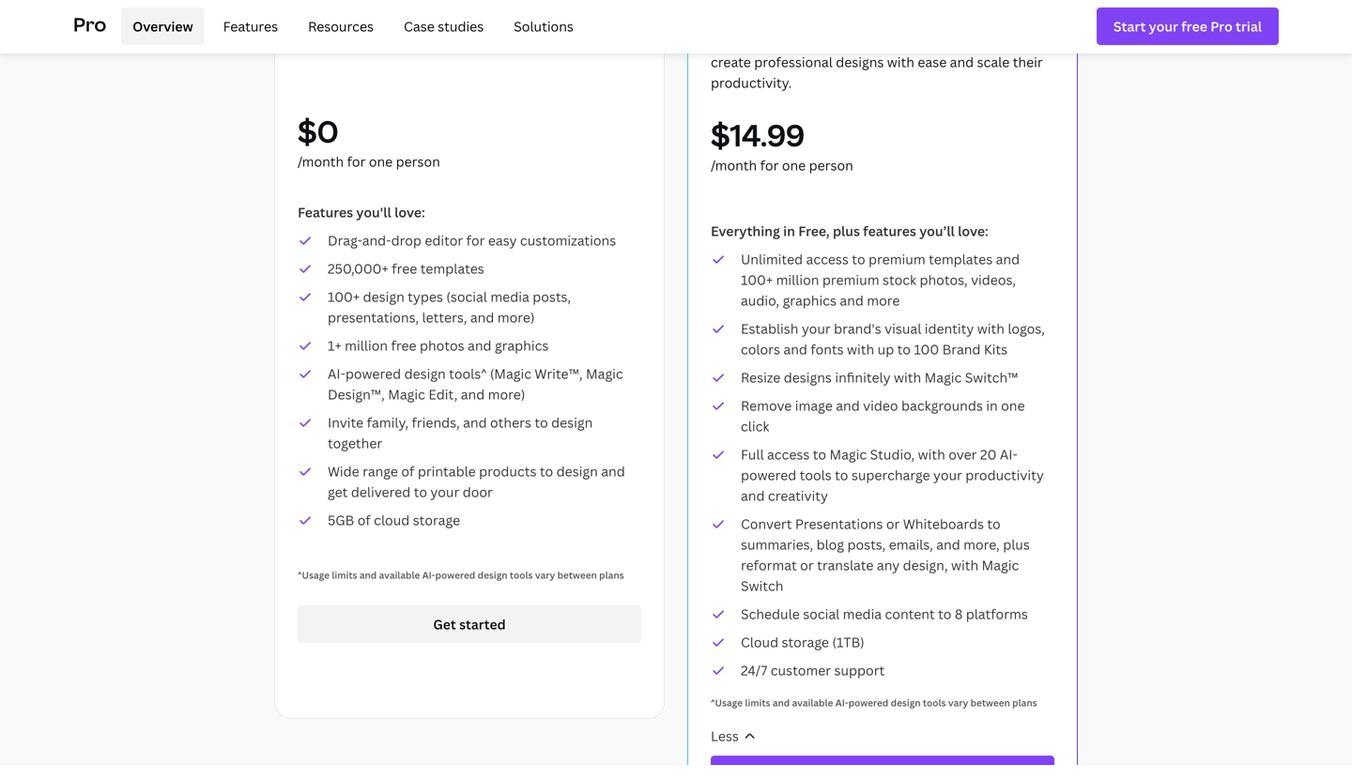 Task type: describe. For each thing, give the bounding box(es) containing it.
menu bar inside pro element
[[114, 8, 585, 45]]

features
[[223, 17, 278, 35]]

features link
[[212, 8, 290, 45]]

solutions link
[[503, 8, 585, 45]]

studies
[[438, 17, 484, 35]]

overview link
[[121, 8, 204, 45]]

pro
[[73, 11, 106, 37]]

overview
[[133, 17, 193, 35]]



Task type: vqa. For each thing, say whether or not it's contained in the screenshot.
Active
no



Task type: locate. For each thing, give the bounding box(es) containing it.
case studies link
[[393, 8, 495, 45]]

case
[[404, 17, 435, 35]]

menu bar containing overview
[[114, 8, 585, 45]]

solutions
[[514, 17, 574, 35]]

case studies
[[404, 17, 484, 35]]

resources link
[[297, 8, 385, 45]]

resources
[[308, 17, 374, 35]]

menu bar
[[114, 8, 585, 45]]

pro element
[[73, 0, 1280, 53]]



